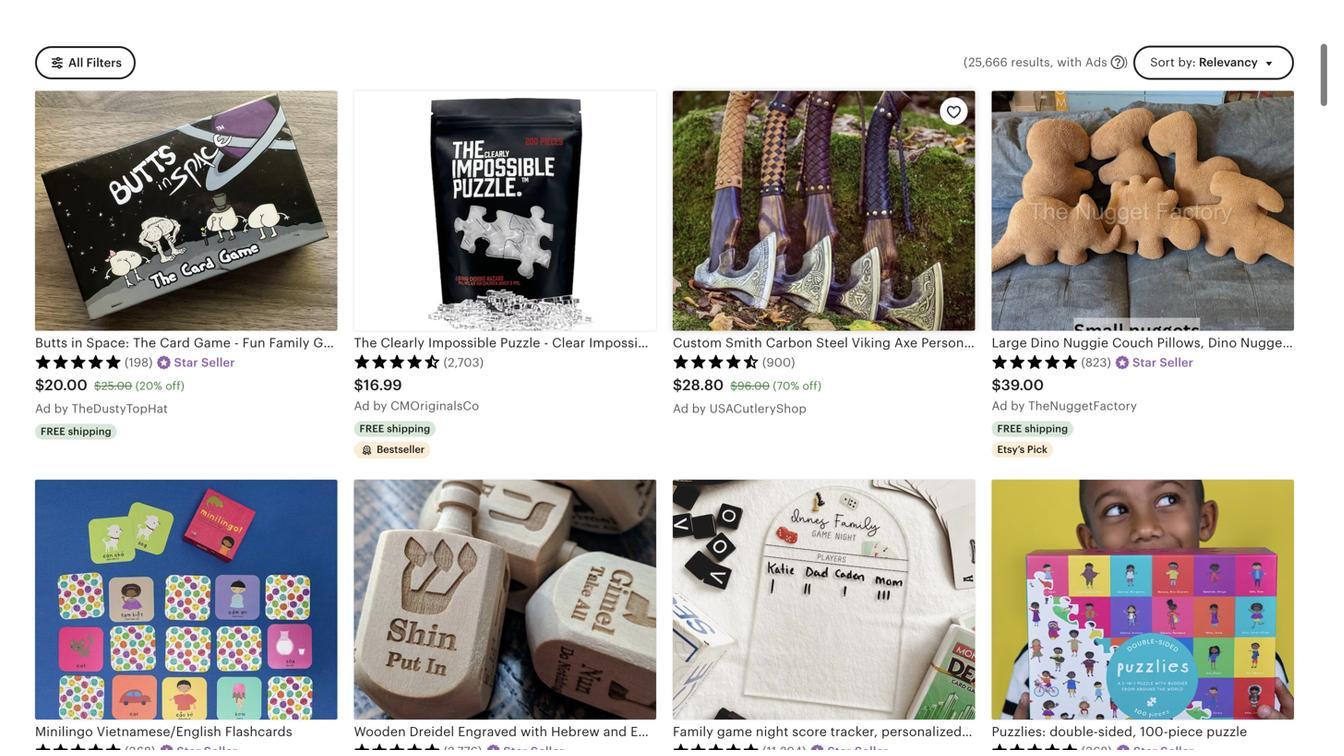 Task type: describe. For each thing, give the bounding box(es) containing it.
100-
[[1140, 725, 1168, 740]]

5 out of 5 stars image for butts in space: the card game - fun family game for all ages
[[35, 355, 122, 369]]

card
[[1079, 725, 1107, 740]]

all filters button
[[35, 46, 136, 79]]

25,666
[[968, 55, 1008, 69]]

a d b y thedustytophat
[[35, 402, 168, 416]]

b inside $ 16.99 a d b y cmoriginalsco
[[373, 399, 381, 413]]

$ 20.00 $ 25.00 (20% off)
[[35, 377, 185, 394]]

1 game from the left
[[194, 336, 231, 350]]

d inside $ 16.99 a d b y cmoriginalsco
[[362, 399, 370, 413]]

4.5 out of 5 stars image for cmoriginalsco
[[354, 355, 441, 369]]

cmoriginalsco
[[391, 399, 479, 413]]

instructions
[[680, 725, 755, 740]]

personalized
[[882, 725, 962, 740]]

for
[[354, 336, 372, 350]]

pick
[[1027, 444, 1048, 456]]

engraved
[[458, 725, 517, 740]]

large dino nuggie couch pillows, dino nugget plush, dinosaur nugg plushie, unique throw pillow, home decor, chicken nugget stuffed animal image
[[992, 91, 1294, 331]]

thenuggetfactory
[[1029, 399, 1137, 413]]

fun
[[243, 336, 266, 350]]

2 game from the left
[[966, 725, 1001, 740]]

etsy's
[[998, 444, 1025, 456]]

star seller for thenuggetfactory
[[1133, 356, 1194, 370]]

(2,703)
[[444, 356, 484, 370]]

a inside $ 16.99 a d b y cmoriginalsco
[[354, 399, 362, 413]]

star seller for thedustytophat
[[174, 356, 235, 370]]

1 horizontal spatial with
[[1057, 55, 1082, 69]]

seller for thedustytophat
[[201, 356, 235, 370]]

vietnamese/english
[[97, 725, 222, 740]]

2 score from the left
[[1041, 725, 1076, 740]]

39.00
[[1001, 377, 1044, 394]]

free shipping etsy's pick
[[998, 423, 1068, 456]]

4.5 out of 5 stars image for usacutleryshop
[[673, 355, 760, 369]]

5 out of 5 stars image for minilingo vietnamese/english flashcards
[[35, 744, 122, 751]]

piece
[[1168, 725, 1203, 740]]

b inside $ 39.00 a d b y thenuggetfactory
[[1011, 399, 1019, 413]]

b down the 28.80
[[692, 402, 700, 416]]

family game night score tracker, personalized game night score card link
[[673, 480, 1107, 751]]

sort by: relevancy
[[1151, 55, 1258, 69]]

shipping for cmoriginalsco
[[387, 423, 430, 435]]

25.00
[[101, 380, 132, 392]]

butts
[[35, 336, 68, 350]]

the
[[133, 336, 156, 350]]

puzzlies: double-sided, 100-piece puzzle image
[[992, 480, 1294, 720]]

sort
[[1151, 55, 1175, 69]]

( 25,666 results,
[[964, 55, 1054, 69]]

wooden dreidel engraved with hebrew and english instructions image
[[354, 480, 656, 720]]

free inside free shipping etsy's pick
[[998, 423, 1022, 435]]

puzzlies:
[[992, 725, 1046, 740]]

wooden dreidel engraved with hebrew and english instructions link
[[354, 480, 755, 751]]

family game night score tracker, personalized game night score card
[[673, 725, 1107, 740]]

28.80
[[683, 377, 724, 394]]

seller for thenuggetfactory
[[1160, 356, 1194, 370]]

shipping for thedustytophat
[[68, 426, 111, 438]]

free shipping for thedustytophat
[[41, 426, 111, 438]]

with ads
[[1057, 55, 1108, 69]]

all inside button
[[68, 56, 83, 70]]

16.99
[[364, 377, 402, 394]]

ads
[[1086, 55, 1108, 69]]

puzzlies: double-sided, 100-piece puzzle link
[[992, 480, 1294, 751]]

minilingo
[[35, 725, 93, 740]]

minilingo vietnamese/english flashcards
[[35, 725, 292, 740]]

$ for 20.00
[[35, 377, 45, 394]]

5 out of 5 stars image for wooden dreidel engraved with hebrew and english instructions
[[354, 744, 441, 751]]

1 score from the left
[[792, 725, 827, 740]]

d inside $ 39.00 a d b y thenuggetfactory
[[1000, 399, 1008, 413]]

off) for 20.00
[[165, 380, 185, 392]]

$ inside $ 28.80 $ 96.00 (70% off)
[[731, 380, 738, 392]]

filters
[[86, 56, 122, 70]]

a down $ 28.80 $ 96.00 (70% off) on the bottom right of page
[[673, 402, 681, 416]]

the clearly impossible puzzle - clear impossible jigsaw puzzle acrylic hard puzzles for adults christmas gifts puzzles funny unique puzzles image
[[354, 91, 656, 331]]

by:
[[1178, 55, 1196, 69]]

and
[[603, 725, 627, 740]]

family game night score tracker, personalized game night score card image
[[673, 480, 975, 720]]

(823)
[[1082, 356, 1112, 370]]



Task type: vqa. For each thing, say whether or not it's contained in the screenshot.
CROSSBODY BAGS
no



Task type: locate. For each thing, give the bounding box(es) containing it.
y down 16.99
[[381, 399, 387, 413]]

free
[[360, 423, 384, 435], [998, 423, 1022, 435], [41, 426, 65, 438]]

0 horizontal spatial off)
[[165, 380, 185, 392]]

free shipping for cmoriginalsco
[[360, 423, 430, 435]]

family right "and"
[[673, 725, 714, 740]]

5 out of 5 stars image inside family game night score tracker, personalized game night score card link
[[673, 744, 760, 751]]

tracker,
[[831, 725, 878, 740]]

0 horizontal spatial family
[[269, 336, 310, 350]]

0 horizontal spatial game
[[717, 725, 752, 740]]

butts in space: the card game - fun family game for all ages
[[35, 336, 426, 350]]

-
[[234, 336, 239, 350]]

shipping up pick
[[1025, 423, 1068, 435]]

0 horizontal spatial score
[[792, 725, 827, 740]]

d down 16.99
[[362, 399, 370, 413]]

star for (823)
[[1133, 356, 1157, 370]]

1 horizontal spatial 4.5 out of 5 stars image
[[673, 355, 760, 369]]

(20%
[[135, 380, 162, 392]]

b
[[373, 399, 381, 413], [1011, 399, 1019, 413], [54, 402, 62, 416], [692, 402, 700, 416]]

4.5 out of 5 stars image up the 28.80
[[673, 355, 760, 369]]

0 horizontal spatial shipping
[[68, 426, 111, 438]]

game right the english
[[717, 725, 752, 740]]

2 horizontal spatial free
[[998, 423, 1022, 435]]

all filters
[[68, 56, 122, 70]]

english
[[631, 725, 676, 740]]

1 horizontal spatial score
[[1041, 725, 1076, 740]]

1 vertical spatial all
[[375, 336, 391, 350]]

b down 39.00
[[1011, 399, 1019, 413]]

1 star seller from the left
[[174, 356, 235, 370]]

off) for 28.80
[[803, 380, 822, 392]]

shipping inside free shipping etsy's pick
[[1025, 423, 1068, 435]]

2 horizontal spatial shipping
[[1025, 423, 1068, 435]]

seller right (823)
[[1160, 356, 1194, 370]]

a up etsy's on the bottom of page
[[992, 399, 1000, 413]]

results,
[[1011, 55, 1054, 69]]

custom smith carbon steel viking axe personalized anniversary gift for him, birthday & wedding gift, hand forged, battle, axe axes image
[[673, 91, 975, 331]]

0 horizontal spatial 4.5 out of 5 stars image
[[354, 355, 441, 369]]

score
[[792, 725, 827, 740], [1041, 725, 1076, 740]]

double-
[[1050, 725, 1098, 740]]

star for (198)
[[174, 356, 198, 370]]

1 off) from the left
[[165, 380, 185, 392]]

5 out of 5 stars image for puzzlies: double-sided, 100-piece puzzle
[[992, 744, 1079, 751]]

usacutleryshop
[[710, 402, 807, 416]]

1 horizontal spatial family
[[673, 725, 714, 740]]

2 4.5 out of 5 stars image from the left
[[673, 355, 760, 369]]

5 out of 5 stars image inside puzzlies: double-sided, 100-piece puzzle link
[[992, 744, 1079, 751]]

$ for 39.00
[[992, 377, 1001, 394]]

space:
[[86, 336, 130, 350]]

seller
[[201, 356, 235, 370], [1160, 356, 1194, 370]]

dreidel
[[409, 725, 454, 740]]

1 horizontal spatial star
[[1133, 356, 1157, 370]]

1 night from the left
[[756, 725, 789, 740]]

free for cmoriginalsco
[[360, 423, 384, 435]]

4.5 out of 5 stars image down ages
[[354, 355, 441, 369]]

game left -
[[194, 336, 231, 350]]

1 vertical spatial family
[[673, 725, 714, 740]]

star seller
[[174, 356, 235, 370], [1133, 356, 1194, 370]]

star right (823)
[[1133, 356, 1157, 370]]

card
[[160, 336, 190, 350]]

star
[[174, 356, 198, 370], [1133, 356, 1157, 370]]

1 4.5 out of 5 stars image from the left
[[354, 355, 441, 369]]

shipping up bestseller
[[387, 423, 430, 435]]

free up etsy's on the bottom of page
[[998, 423, 1022, 435]]

night left double-
[[1004, 725, 1037, 740]]

free up bestseller
[[360, 423, 384, 435]]

5 out of 5 stars image
[[35, 355, 122, 369], [992, 355, 1079, 369], [35, 744, 122, 751], [354, 744, 441, 751], [673, 744, 760, 751], [992, 744, 1079, 751]]

bestseller
[[377, 444, 425, 456]]

$ 16.99 a d b y cmoriginalsco
[[354, 377, 479, 413]]

0 horizontal spatial with
[[521, 725, 548, 740]]

d down the 28.80
[[681, 402, 689, 416]]

in
[[71, 336, 83, 350]]

minilingo vietnamese/english flashcards image
[[35, 480, 337, 720]]

a down for at the left top of page
[[354, 399, 362, 413]]

y down the 28.80
[[700, 402, 706, 416]]

score left the card
[[1041, 725, 1076, 740]]

d down 20.00
[[43, 402, 51, 416]]

0 vertical spatial all
[[68, 56, 83, 70]]

5 out of 5 stars image down in
[[35, 355, 122, 369]]

)
[[1124, 55, 1128, 69]]

5 out of 5 stars image down wooden
[[354, 744, 441, 751]]

1 horizontal spatial night
[[1004, 725, 1037, 740]]

d down 39.00
[[1000, 399, 1008, 413]]

0 horizontal spatial night
[[756, 725, 789, 740]]

(
[[964, 55, 968, 69]]

1 seller from the left
[[201, 356, 235, 370]]

5 out of 5 stars image down instructions
[[673, 744, 760, 751]]

1 horizontal spatial shipping
[[387, 423, 430, 435]]

5 out of 5 stars image up 39.00
[[992, 355, 1079, 369]]

wooden
[[354, 725, 406, 740]]

1 star from the left
[[174, 356, 198, 370]]

free shipping up bestseller
[[360, 423, 430, 435]]

0 horizontal spatial game
[[194, 336, 231, 350]]

free shipping down a d b y thedustytophat
[[41, 426, 111, 438]]

$ 39.00 a d b y thenuggetfactory
[[992, 377, 1137, 413]]

0 horizontal spatial star
[[174, 356, 198, 370]]

with
[[1057, 55, 1082, 69], [521, 725, 548, 740]]

1 vertical spatial with
[[521, 725, 548, 740]]

0 vertical spatial with
[[1057, 55, 1082, 69]]

shipping down a d b y thedustytophat
[[68, 426, 111, 438]]

puzzlies: double-sided, 100-piece puzzle
[[992, 725, 1248, 740]]

2 star seller from the left
[[1133, 356, 1194, 370]]

butts in space: the card game - fun family game for all ages image
[[35, 91, 337, 331]]

all right for at the left top of page
[[375, 336, 391, 350]]

$ inside $ 16.99 a d b y cmoriginalsco
[[354, 377, 364, 394]]

1 horizontal spatial game
[[966, 725, 1001, 740]]

game
[[717, 725, 752, 740], [966, 725, 1001, 740]]

d
[[362, 399, 370, 413], [1000, 399, 1008, 413], [43, 402, 51, 416], [681, 402, 689, 416]]

0 horizontal spatial free shipping
[[41, 426, 111, 438]]

5 out of 5 stars image for family game night score tracker, personalized game night score card
[[673, 744, 760, 751]]

puzzle
[[1207, 725, 1248, 740]]

all
[[68, 56, 83, 70], [375, 336, 391, 350]]

96.00
[[738, 380, 770, 392]]

y down 20.00
[[62, 402, 68, 416]]

2 seller from the left
[[1160, 356, 1194, 370]]

2 star from the left
[[1133, 356, 1157, 370]]

5 out of 5 stars image down 'puzzlies:'
[[992, 744, 1079, 751]]

off) right (70%
[[803, 380, 822, 392]]

a inside $ 39.00 a d b y thenuggetfactory
[[992, 399, 1000, 413]]

1 horizontal spatial all
[[375, 336, 391, 350]]

y
[[381, 399, 387, 413], [1019, 399, 1025, 413], [62, 402, 68, 416], [700, 402, 706, 416]]

off) inside $ 28.80 $ 96.00 (70% off)
[[803, 380, 822, 392]]

y down 39.00
[[1019, 399, 1025, 413]]

0 horizontal spatial star seller
[[174, 356, 235, 370]]

flashcards
[[225, 725, 292, 740]]

a d b y usacutleryshop
[[673, 402, 807, 416]]

night right instructions
[[756, 725, 789, 740]]

sided,
[[1098, 725, 1137, 740]]

with left "hebrew"
[[521, 725, 548, 740]]

(198)
[[125, 356, 153, 370]]

with left 'ads' at right top
[[1057, 55, 1082, 69]]

1 horizontal spatial off)
[[803, 380, 822, 392]]

0 horizontal spatial free
[[41, 426, 65, 438]]

1 horizontal spatial star seller
[[1133, 356, 1194, 370]]

5 out of 5 stars image inside wooden dreidel engraved with hebrew and english instructions link
[[354, 744, 441, 751]]

4.5 out of 5 stars image
[[354, 355, 441, 369], [673, 355, 760, 369]]

1 horizontal spatial seller
[[1160, 356, 1194, 370]]

y inside $ 39.00 a d b y thenuggetfactory
[[1019, 399, 1025, 413]]

20.00
[[45, 377, 88, 394]]

free shipping
[[360, 423, 430, 435], [41, 426, 111, 438]]

off) inside $ 20.00 $ 25.00 (20% off)
[[165, 380, 185, 392]]

b down 16.99
[[373, 399, 381, 413]]

2 off) from the left
[[803, 380, 822, 392]]

seller down butts in space: the card game - fun family game for all ages
[[201, 356, 235, 370]]

y inside $ 16.99 a d b y cmoriginalsco
[[381, 399, 387, 413]]

a down butts
[[35, 402, 43, 416]]

0 horizontal spatial seller
[[201, 356, 235, 370]]

$ 28.80 $ 96.00 (70% off)
[[673, 377, 822, 394]]

1 horizontal spatial free
[[360, 423, 384, 435]]

1 horizontal spatial free shipping
[[360, 423, 430, 435]]

2 night from the left
[[1004, 725, 1037, 740]]

wooden dreidel engraved with hebrew and english instructions
[[354, 725, 755, 740]]

minilingo vietnamese/english flashcards link
[[35, 480, 337, 751]]

b down 20.00
[[54, 402, 62, 416]]

0 vertical spatial family
[[269, 336, 310, 350]]

off) right (20%
[[165, 380, 185, 392]]

$ inside $ 20.00 $ 25.00 (20% off)
[[94, 380, 101, 392]]

2 game from the left
[[313, 336, 350, 350]]

relevancy
[[1199, 55, 1258, 69]]

$ for 16.99
[[354, 377, 364, 394]]

game left for at the left top of page
[[313, 336, 350, 350]]

all left filters
[[68, 56, 83, 70]]

family right fun
[[269, 336, 310, 350]]

(900)
[[763, 356, 795, 370]]

thedustytophat
[[72, 402, 168, 416]]

$ for 28.80
[[673, 377, 683, 394]]

free down 20.00
[[41, 426, 65, 438]]

0 horizontal spatial all
[[68, 56, 83, 70]]

hebrew
[[551, 725, 600, 740]]

off)
[[165, 380, 185, 392], [803, 380, 822, 392]]

1 game from the left
[[717, 725, 752, 740]]

$
[[35, 377, 45, 394], [354, 377, 364, 394], [673, 377, 683, 394], [992, 377, 1001, 394], [94, 380, 101, 392], [731, 380, 738, 392]]

$ inside $ 39.00 a d b y thenuggetfactory
[[992, 377, 1001, 394]]

star seller down butts in space: the card game - fun family game for all ages
[[174, 356, 235, 370]]

shipping
[[387, 423, 430, 435], [1025, 423, 1068, 435], [68, 426, 111, 438]]

star down card
[[174, 356, 198, 370]]

family
[[269, 336, 310, 350], [673, 725, 714, 740]]

a
[[354, 399, 362, 413], [992, 399, 1000, 413], [35, 402, 43, 416], [673, 402, 681, 416]]

1 horizontal spatial game
[[313, 336, 350, 350]]

(70%
[[773, 380, 800, 392]]

game right personalized
[[966, 725, 1001, 740]]

free for thedustytophat
[[41, 426, 65, 438]]

ages
[[395, 336, 426, 350]]

5 out of 5 stars image down the minilingo
[[35, 744, 122, 751]]

game
[[194, 336, 231, 350], [313, 336, 350, 350]]

5 out of 5 stars image inside minilingo vietnamese/english flashcards link
[[35, 744, 122, 751]]

night
[[756, 725, 789, 740], [1004, 725, 1037, 740]]

star seller right (823)
[[1133, 356, 1194, 370]]

score left tracker,
[[792, 725, 827, 740]]



